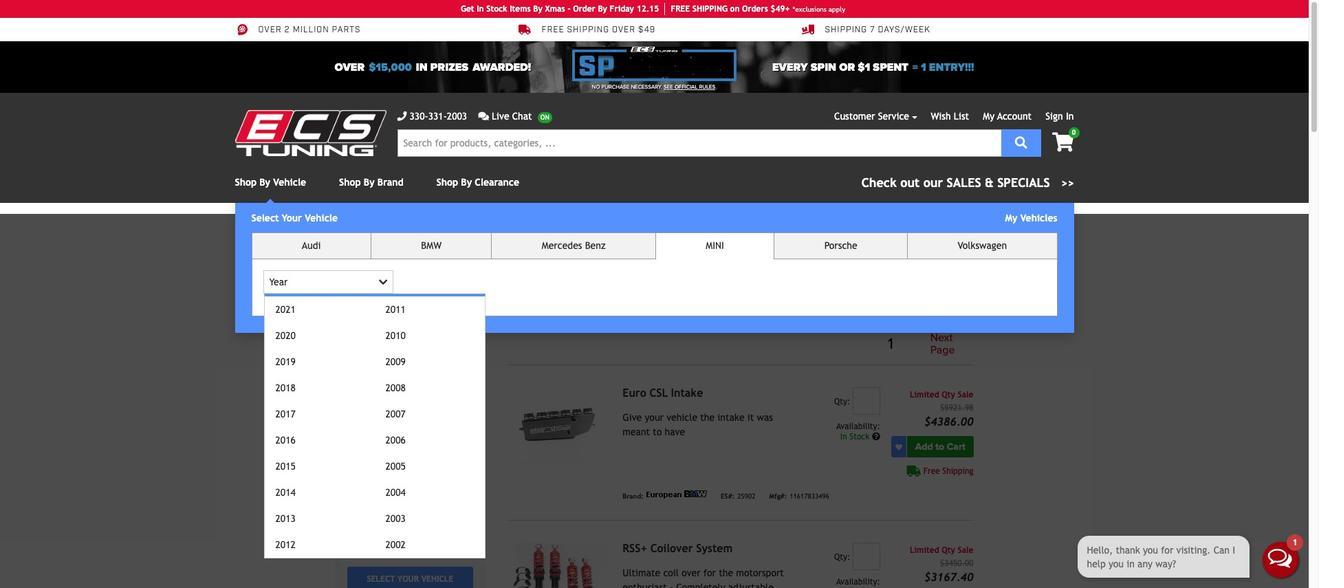 Task type: describe. For each thing, give the bounding box(es) containing it.
0 vertical spatial stock
[[487, 4, 507, 14]]

in stock
[[841, 432, 872, 442]]

330-
[[410, 111, 428, 122]]

see official rules link
[[664, 83, 716, 91]]

pick
[[898, 227, 916, 238]]

free for free shipping
[[924, 467, 940, 476]]

have
[[665, 427, 685, 438]]

ultimate
[[623, 568, 661, 579]]

every spin or $1 spent = 1 entry!!!
[[773, 60, 974, 74]]

bmw
[[421, 240, 442, 251]]

spent
[[873, 60, 909, 74]]

million
[[293, 25, 329, 35]]

free shipping over $49 link
[[518, 23, 656, 36]]

the inside ultimate coil over for the motorsport enthusiast - completely adjustable
[[719, 568, 733, 579]]

ecs tuning image
[[235, 110, 386, 156]]

free for free shipping over $49
[[542, 25, 564, 35]]

sale for $3167.40
[[958, 546, 974, 555]]

es#4430806 - 32132-2 - rss+ coilover system - ultimate coil over for the motorsport enthusiast - completely adjustable - h&r - audi image
[[507, 543, 612, 588]]

specials
[[998, 175, 1050, 190]]

days/week
[[878, 25, 931, 35]]

'select'
[[856, 227, 885, 238]]

no
[[592, 84, 600, 90]]

select your vehicle
[[251, 213, 338, 224]]

free
[[671, 4, 690, 14]]

ecs tuning 'spin to win' contest logo image
[[573, 47, 736, 81]]

sign in link
[[1046, 111, 1074, 122]]

1 horizontal spatial clearance
[[475, 177, 519, 188]]

coilover
[[651, 542, 693, 555]]

no purchase necessary. see official rules .
[[592, 84, 717, 90]]

customer service
[[835, 111, 909, 122]]

es#:
[[721, 493, 735, 500]]

necessary.
[[631, 84, 663, 90]]

2018
[[276, 382, 296, 393]]

vehicle for shop by vehicle
[[273, 177, 306, 188]]

customer
[[835, 111, 875, 122]]

331-
[[428, 111, 447, 122]]

ultimate coil over for the motorsport enthusiast - completely adjustable
[[623, 568, 784, 588]]

0 link
[[1042, 127, 1080, 153]]

benz
[[585, 240, 606, 251]]

service
[[878, 111, 909, 122]]

1 horizontal spatial stock
[[850, 432, 870, 442]]

vehicle for select your vehicle
[[305, 213, 338, 224]]

ping
[[710, 4, 728, 14]]

rss+ coilover system
[[623, 542, 733, 555]]

paginated product list navigation navigation
[[615, 330, 974, 359]]

free shipping over $49
[[542, 25, 656, 35]]

limited qty sale $3450.00 $3167.40
[[910, 546, 974, 584]]

Search text field
[[397, 129, 1001, 157]]

0 vertical spatial 1
[[921, 60, 926, 74]]

the inside give your vehicle the intake it was meant to have
[[700, 412, 715, 423]]

over $15,000 in prizes
[[335, 60, 469, 74]]

every
[[773, 60, 808, 74]]

for
[[704, 568, 716, 579]]

mfg#: 11617833496
[[769, 493, 830, 500]]

7
[[870, 25, 875, 35]]

home page
[[347, 223, 388, 233]]

0 horizontal spatial clearance
[[397, 223, 435, 233]]

2
[[285, 25, 290, 35]]

sales
[[947, 175, 981, 190]]

2004
[[386, 487, 406, 498]]

customer service button
[[835, 109, 917, 124]]

orders
[[742, 4, 768, 14]]

over for for
[[682, 568, 701, 579]]

please
[[809, 227, 838, 238]]

.
[[716, 84, 717, 90]]

1 availability: from the top
[[836, 422, 881, 431]]

2014
[[276, 487, 296, 498]]

wish
[[931, 111, 951, 122]]

live chat link
[[478, 109, 552, 124]]

comments image
[[478, 111, 489, 121]]

in
[[416, 60, 428, 74]]

limited for $3167.40
[[910, 546, 939, 555]]

phone image
[[397, 111, 407, 121]]

es#: 25902
[[721, 493, 756, 500]]

brand:
[[623, 493, 644, 500]]

over for over 2 million parts
[[258, 25, 282, 35]]

shop by clearance
[[437, 177, 519, 188]]

search image
[[1015, 136, 1028, 148]]

shop by brand link
[[339, 177, 404, 188]]

qty for $3167.40
[[942, 546, 955, 555]]

live chat
[[492, 111, 532, 122]]

intake
[[671, 387, 703, 400]]

in for get
[[477, 4, 484, 14]]

sale for $4386.00
[[958, 390, 974, 400]]

page for next
[[931, 343, 955, 357]]

chat
[[512, 111, 532, 122]]

my account
[[983, 111, 1032, 122]]

1 horizontal spatial to
[[888, 227, 896, 238]]

*exclusions apply link
[[793, 4, 846, 14]]

my vehicles link
[[1005, 213, 1058, 224]]

items
[[510, 4, 531, 14]]

2017
[[276, 409, 296, 420]]

$15,000
[[369, 60, 412, 74]]

ship
[[693, 4, 710, 14]]

account
[[998, 111, 1032, 122]]

select for select your vehicle
[[251, 213, 279, 224]]

genuine european bmw - corporate logo image
[[647, 491, 707, 499]]

*exclusions
[[793, 5, 827, 13]]

es#25902 - 11617833496 - euro csl intake - give your vehicle the intake it was meant to have - genuine european bmw - bmw image
[[507, 387, 612, 466]]

2003 inside tab list
[[386, 513, 406, 524]]

0 horizontal spatial shipping
[[825, 25, 868, 35]]

sign in
[[1046, 111, 1074, 122]]

0 vertical spatial brand
[[378, 177, 404, 188]]

2 qty: from the top
[[835, 553, 850, 562]]

in for sign
[[1066, 111, 1074, 122]]

shipping
[[567, 25, 610, 35]]

12.15
[[637, 4, 659, 14]]

select for select your vehicle
[[367, 575, 395, 584]]

select for select link
[[935, 228, 959, 236]]

home page link
[[347, 223, 395, 233]]

meant
[[623, 427, 650, 438]]

spin
[[811, 60, 837, 74]]

=
[[913, 60, 918, 74]]

sales & specials link
[[862, 173, 1074, 192]]



Task type: vqa. For each thing, say whether or not it's contained in the screenshot.
second the add to wish list icon
no



Task type: locate. For each thing, give the bounding box(es) containing it.
0 vertical spatial qty:
[[835, 397, 850, 407]]

my left account in the top of the page
[[983, 111, 995, 122]]

1 vertical spatial qty:
[[835, 553, 850, 562]]

euro
[[623, 387, 646, 400]]

1 vertical spatial the
[[719, 568, 733, 579]]

1 horizontal spatial select
[[367, 575, 395, 584]]

2021
[[276, 304, 296, 315]]

free
[[542, 25, 564, 35], [924, 467, 940, 476]]

0 vertical spatial in
[[477, 4, 484, 14]]

0 vertical spatial over
[[258, 25, 282, 35]]

0 horizontal spatial vehicle
[[667, 412, 698, 423]]

- down the coil
[[670, 582, 674, 588]]

$3167.40
[[925, 571, 974, 584]]

2009
[[386, 356, 406, 367]]

limited
[[910, 390, 939, 400], [910, 546, 939, 555]]

2 horizontal spatial select
[[935, 228, 959, 236]]

1 horizontal spatial 1
[[921, 60, 926, 74]]

in left question circle icon
[[841, 432, 847, 442]]

2 horizontal spatial in
[[1066, 111, 1074, 122]]

over inside ultimate coil over for the motorsport enthusiast - completely adjustable
[[682, 568, 701, 579]]

vehicle for select your vehicle
[[421, 575, 454, 584]]

0 vertical spatial clearance
[[475, 177, 519, 188]]

1 horizontal spatial shipping
[[943, 467, 974, 476]]

1 horizontal spatial 2003
[[447, 111, 467, 122]]

0 vertical spatial the
[[700, 412, 715, 423]]

free down the xmas
[[542, 25, 564, 35]]

0 horizontal spatial shop
[[235, 177, 257, 188]]

list
[[954, 111, 969, 122]]

the right for
[[719, 568, 733, 579]]

2 vertical spatial in
[[841, 432, 847, 442]]

1 vertical spatial over
[[335, 60, 365, 74]]

2 availability: from the top
[[836, 577, 881, 587]]

by for shop by clearance
[[461, 177, 472, 188]]

1 vertical spatial 2003
[[386, 513, 406, 524]]

brand up home page link
[[378, 177, 404, 188]]

1 vertical spatial 1
[[888, 335, 893, 353]]

0 horizontal spatial over
[[258, 25, 282, 35]]

0 horizontal spatial select
[[251, 213, 279, 224]]

- right the xmas
[[568, 4, 571, 14]]

qty up '$3450.00'
[[942, 546, 955, 555]]

live
[[492, 111, 509, 122]]

-
[[568, 4, 571, 14], [670, 582, 674, 588]]

0 vertical spatial your
[[645, 412, 664, 423]]

1 horizontal spatial your
[[645, 412, 664, 423]]

25902
[[738, 493, 756, 500]]

tap
[[840, 227, 854, 238]]

your right "give"
[[645, 412, 664, 423]]

brand down 2005
[[347, 479, 388, 497]]

2006
[[386, 435, 406, 446]]

1 vertical spatial your
[[398, 575, 419, 584]]

page right 'home'
[[371, 223, 388, 233]]

qty
[[942, 390, 955, 400], [942, 546, 955, 555]]

shopping cart image
[[1053, 133, 1074, 152]]

shipping down the 'apply'
[[825, 25, 868, 35]]

home
[[347, 223, 368, 233]]

1 left next
[[888, 335, 893, 353]]

vehicles
[[1021, 213, 1058, 224]]

0 horizontal spatial to
[[653, 427, 662, 438]]

give your vehicle the intake it was meant to have
[[623, 412, 773, 438]]

1 horizontal spatial page
[[931, 343, 955, 357]]

to inside add to cart button
[[936, 441, 945, 453]]

2 vertical spatial select
[[367, 575, 395, 584]]

1 vertical spatial -
[[670, 582, 674, 588]]

2002
[[386, 539, 406, 550]]

0 vertical spatial sale
[[958, 390, 974, 400]]

1 shop from the left
[[235, 177, 257, 188]]

official
[[675, 84, 698, 90]]

clearance down live
[[475, 177, 519, 188]]

1 qty: from the top
[[835, 397, 850, 407]]

1 vertical spatial sale
[[958, 546, 974, 555]]

0 vertical spatial page
[[371, 223, 388, 233]]

2003 up 2002
[[386, 513, 406, 524]]

1 inside paginated product list navigation navigation
[[888, 335, 893, 353]]

2 sale from the top
[[958, 546, 974, 555]]

xmas
[[545, 4, 565, 14]]

3 shop from the left
[[437, 177, 458, 188]]

qty inside the limited qty sale $3450.00 $3167.40
[[942, 546, 955, 555]]

2016
[[276, 435, 296, 446]]

qty:
[[835, 397, 850, 407], [835, 553, 850, 562]]

1 horizontal spatial over
[[335, 60, 365, 74]]

next
[[931, 331, 953, 345]]

free down the add
[[924, 467, 940, 476]]

to
[[888, 227, 896, 238], [653, 427, 662, 438], [936, 441, 945, 453]]

limited inside the limited qty sale $3450.00 $3167.40
[[910, 546, 939, 555]]

2011
[[386, 304, 406, 315]]

1 vertical spatial in
[[1066, 111, 1074, 122]]

to right the add
[[936, 441, 945, 453]]

0 vertical spatial 2003
[[447, 111, 467, 122]]

was
[[757, 412, 773, 423]]

shop by vehicle link
[[235, 177, 306, 188]]

0 vertical spatial vehicle
[[926, 227, 956, 238]]

qty for $4386.00
[[942, 390, 955, 400]]

$5921.98
[[940, 403, 974, 413]]

0 horizontal spatial 1
[[888, 335, 893, 353]]

0 vertical spatial select
[[251, 213, 279, 224]]

qty inside limited qty sale $5921.98 $4386.00
[[942, 390, 955, 400]]

2 shop from the left
[[339, 177, 361, 188]]

motorsport
[[736, 568, 784, 579]]

in right get
[[477, 4, 484, 14]]

the left intake
[[700, 412, 715, 423]]

apply
[[829, 5, 846, 13]]

0 vertical spatial -
[[568, 4, 571, 14]]

add
[[915, 441, 933, 453]]

1 vertical spatial stock
[[850, 432, 870, 442]]

coil
[[663, 568, 679, 579]]

0 vertical spatial over
[[612, 25, 636, 35]]

limited up $4386.00
[[910, 390, 939, 400]]

1 horizontal spatial over
[[682, 568, 701, 579]]

2019
[[276, 356, 296, 367]]

page right 1 link
[[931, 343, 955, 357]]

your inside give your vehicle the intake it was meant to have
[[645, 412, 664, 423]]

over left 2
[[258, 25, 282, 35]]

over down 'friday'
[[612, 25, 636, 35]]

to inside give your vehicle the intake it was meant to have
[[653, 427, 662, 438]]

2003 left comments image
[[447, 111, 467, 122]]

1 vertical spatial select
[[935, 228, 959, 236]]

select down 2002
[[367, 575, 395, 584]]

1 right "="
[[921, 60, 926, 74]]

page for home
[[371, 223, 388, 233]]

sign
[[1046, 111, 1063, 122]]

my
[[983, 111, 995, 122], [1005, 213, 1018, 224]]

euro csl intake link
[[623, 387, 703, 400]]

tab list containing audi
[[251, 233, 1058, 559]]

mercedes
[[542, 240, 582, 251]]

over 2 million parts link
[[235, 23, 361, 36]]

- inside ultimate coil over for the motorsport enthusiast - completely adjustable
[[670, 582, 674, 588]]

or
[[839, 60, 855, 74]]

next page
[[931, 331, 955, 357]]

select left your
[[251, 213, 279, 224]]

select your vehicle
[[367, 575, 454, 584]]

1 horizontal spatial in
[[841, 432, 847, 442]]

shop for shop by clearance
[[437, 177, 458, 188]]

wish list link
[[931, 111, 969, 122]]

system
[[696, 542, 733, 555]]

0 horizontal spatial my
[[983, 111, 995, 122]]

0 horizontal spatial in
[[477, 4, 484, 14]]

0 horizontal spatial stock
[[487, 4, 507, 14]]

1 vertical spatial my
[[1005, 213, 1018, 224]]

shop up the bmw
[[437, 177, 458, 188]]

page
[[371, 223, 388, 233], [931, 343, 955, 357]]

vehicle inside give your vehicle the intake it was meant to have
[[667, 412, 698, 423]]

vehicle inside select your vehicle link
[[421, 575, 454, 584]]

stock left items
[[487, 4, 507, 14]]

0 vertical spatial to
[[888, 227, 896, 238]]

wish list
[[931, 111, 969, 122]]

2 horizontal spatial to
[[936, 441, 945, 453]]

1 horizontal spatial shop
[[339, 177, 361, 188]]

limited for $4386.00
[[910, 390, 939, 400]]

1 vertical spatial to
[[653, 427, 662, 438]]

1 sale from the top
[[958, 390, 974, 400]]

your for give
[[645, 412, 664, 423]]

1 vertical spatial availability:
[[836, 577, 881, 587]]

1 limited from the top
[[910, 390, 939, 400]]

limited up the $3167.40
[[910, 546, 939, 555]]

question circle image
[[872, 433, 881, 441]]

mercedes benz
[[542, 240, 606, 251]]

1 vertical spatial shipping
[[943, 467, 974, 476]]

sale up '$3450.00'
[[958, 546, 974, 555]]

tab list
[[251, 233, 1058, 559]]

shop by vehicle
[[235, 177, 306, 188]]

0 horizontal spatial over
[[612, 25, 636, 35]]

0 horizontal spatial page
[[371, 223, 388, 233]]

mini
[[706, 240, 724, 251]]

completely
[[676, 582, 725, 588]]

clearance up the bmw
[[397, 223, 435, 233]]

0
[[1072, 129, 1076, 136]]

by for shop by brand
[[364, 177, 375, 188]]

sale inside limited qty sale $5921.98 $4386.00
[[958, 390, 974, 400]]

my for my vehicles
[[1005, 213, 1018, 224]]

0 vertical spatial limited
[[910, 390, 939, 400]]

add to wish list image
[[896, 444, 903, 450]]

availability:
[[836, 422, 881, 431], [836, 577, 881, 587]]

1 vertical spatial clearance
[[397, 223, 435, 233]]

qty up $5921.98
[[942, 390, 955, 400]]

to left have
[[653, 427, 662, 438]]

over inside over 2 million parts link
[[258, 25, 282, 35]]

add to cart
[[915, 441, 966, 453]]

year
[[269, 276, 288, 287]]

1 vertical spatial limited
[[910, 546, 939, 555]]

1 vertical spatial qty
[[942, 546, 955, 555]]

1 horizontal spatial the
[[719, 568, 733, 579]]

sale inside the limited qty sale $3450.00 $3167.40
[[958, 546, 974, 555]]

1 horizontal spatial -
[[670, 582, 674, 588]]

&
[[985, 175, 994, 190]]

2 horizontal spatial shop
[[437, 177, 458, 188]]

0 horizontal spatial free
[[542, 25, 564, 35]]

shipping down cart at the bottom right
[[943, 467, 974, 476]]

vehicle up have
[[667, 412, 698, 423]]

0 horizontal spatial the
[[700, 412, 715, 423]]

330-331-2003
[[410, 111, 467, 122]]

audi
[[302, 240, 321, 251]]

my for my account
[[983, 111, 995, 122]]

over down parts
[[335, 60, 365, 74]]

over for $49
[[612, 25, 636, 35]]

sale up $5921.98
[[958, 390, 974, 400]]

1 vertical spatial brand
[[347, 479, 388, 497]]

over for over $15,000 in prizes
[[335, 60, 365, 74]]

page inside paginated product list navigation navigation
[[931, 343, 955, 357]]

1 horizontal spatial vehicle
[[926, 227, 956, 238]]

2 limited from the top
[[910, 546, 939, 555]]

0 horizontal spatial -
[[568, 4, 571, 14]]

2008
[[386, 382, 406, 393]]

shop for shop by brand
[[339, 177, 361, 188]]

stock left question circle icon
[[850, 432, 870, 442]]

0 horizontal spatial your
[[398, 575, 419, 584]]

free ship ping on orders $49+ *exclusions apply
[[671, 4, 846, 14]]

in right sign
[[1066, 111, 1074, 122]]

$3450.00
[[940, 559, 974, 568]]

2 qty from the top
[[942, 546, 955, 555]]

your
[[282, 213, 302, 224]]

0 vertical spatial shipping
[[825, 25, 868, 35]]

to left 'pick'
[[888, 227, 896, 238]]

your for select
[[398, 575, 419, 584]]

0 horizontal spatial 2003
[[386, 513, 406, 524]]

2 vertical spatial to
[[936, 441, 945, 453]]

over up 'completely'
[[682, 568, 701, 579]]

my left vehicles
[[1005, 213, 1018, 224]]

1 qty from the top
[[942, 390, 955, 400]]

2015
[[276, 461, 296, 472]]

2012
[[276, 539, 296, 550]]

my account link
[[983, 111, 1032, 122]]

1 vertical spatial page
[[931, 343, 955, 357]]

get
[[461, 4, 474, 14]]

by for shop by vehicle
[[260, 177, 270, 188]]

limited qty sale $5921.98 $4386.00
[[910, 390, 974, 429]]

0 vertical spatial qty
[[942, 390, 955, 400]]

1 horizontal spatial my
[[1005, 213, 1018, 224]]

1 vertical spatial free
[[924, 467, 940, 476]]

intake
[[718, 412, 745, 423]]

None number field
[[853, 387, 881, 415], [853, 543, 881, 570], [853, 387, 881, 415], [853, 543, 881, 570]]

add to cart button
[[907, 436, 974, 458]]

by
[[533, 4, 543, 14], [598, 4, 607, 14], [260, 177, 270, 188], [364, 177, 375, 188], [461, 177, 472, 188]]

mfg#:
[[769, 493, 787, 500]]

select link
[[935, 228, 959, 236]]

vehicle right a
[[926, 227, 956, 238]]

purchase
[[602, 84, 630, 90]]

give
[[623, 412, 642, 423]]

shop up 'home'
[[339, 177, 361, 188]]

0 vertical spatial availability:
[[836, 422, 881, 431]]

limited inside limited qty sale $5921.98 $4386.00
[[910, 390, 939, 400]]

1 horizontal spatial free
[[924, 467, 940, 476]]

shop up select your vehicle
[[235, 177, 257, 188]]

please tap 'select' to pick a vehicle
[[809, 227, 956, 238]]

vehicle
[[273, 177, 306, 188], [305, 213, 338, 224], [347, 540, 397, 558], [421, 575, 454, 584]]

your down 2002
[[398, 575, 419, 584]]

2003
[[447, 111, 467, 122], [386, 513, 406, 524]]

1 vertical spatial over
[[682, 568, 701, 579]]

$4386.00
[[925, 416, 974, 429]]

shop
[[235, 177, 257, 188], [339, 177, 361, 188], [437, 177, 458, 188]]

0 vertical spatial my
[[983, 111, 995, 122]]

1 vertical spatial vehicle
[[667, 412, 698, 423]]

shop for shop by vehicle
[[235, 177, 257, 188]]

clearance
[[475, 177, 519, 188], [397, 223, 435, 233]]

stock
[[487, 4, 507, 14], [850, 432, 870, 442]]

0 vertical spatial free
[[542, 25, 564, 35]]

select right a
[[935, 228, 959, 236]]



